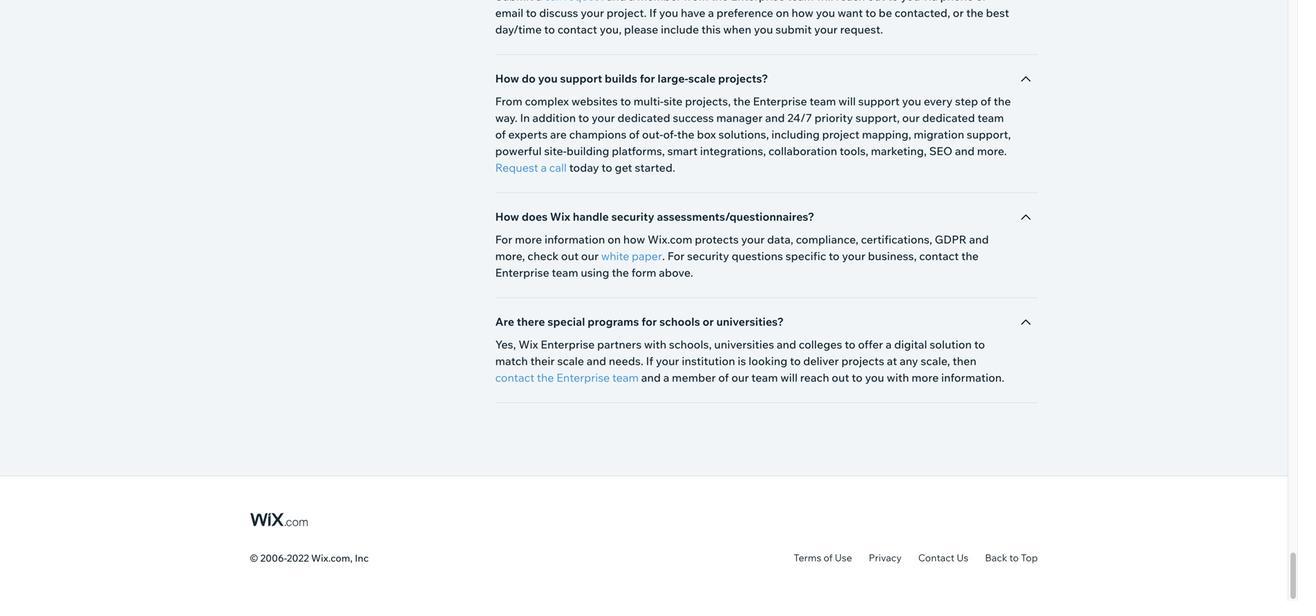Task type: vqa. For each thing, say whether or not it's contained in the screenshot.
scale to the top
yes



Task type: locate. For each thing, give the bounding box(es) containing it.
1 vertical spatial security
[[687, 249, 729, 263]]

reach down deliver
[[800, 371, 829, 385]]

to left top
[[1010, 552, 1019, 564]]

contact down match
[[495, 371, 535, 385]]

site-
[[544, 144, 567, 158]]

1 vertical spatial how
[[495, 210, 519, 224]]

support, up the more.
[[967, 128, 1011, 141]]

and down partners
[[587, 354, 606, 368]]

0 vertical spatial contact
[[558, 22, 597, 36]]

0 horizontal spatial for
[[495, 233, 513, 246]]

support up websites
[[560, 72, 602, 85]]

contact
[[558, 22, 597, 36], [919, 249, 959, 263], [495, 371, 535, 385]]

a left call
[[541, 161, 547, 175]]

if inside yes, wix enterprise partners with schools, universities and colleges to offer a digital solution to match their scale and needs. if your institution is looking to deliver projects at any scale, then contact the enterprise team and a member of our team will reach out to you with more information.
[[646, 354, 654, 368]]

to left offer
[[845, 338, 856, 352]]

enterprise up 24/7
[[753, 94, 807, 108]]

our
[[902, 111, 920, 125], [581, 249, 599, 263], [732, 371, 749, 385]]

will
[[817, 0, 834, 3], [839, 94, 856, 108], [781, 371, 798, 385]]

experts
[[508, 128, 548, 141]]

security down protects
[[687, 249, 729, 263]]

a inside from complex websites to multi-site projects, the enterprise team will support you every step of the way. in addition to your dedicated success manager and 24/7 priority support, our dedicated team of experts are champions of out-of-the box solutions, including project mapping, migration support, powerful site-building platforms, smart integrations, collaboration tools, marketing, seo and more. request a call today to get started.
[[541, 161, 547, 175]]

our up 'using'
[[581, 249, 599, 263]]

0 horizontal spatial dedicated
[[618, 111, 671, 125]]

1 horizontal spatial on
[[776, 6, 789, 20]]

seo
[[929, 144, 953, 158]]

of
[[981, 94, 991, 108], [495, 128, 506, 141], [629, 128, 640, 141], [719, 371, 729, 385], [824, 552, 833, 564]]

will inside and a member from the enterprise team will reach out to you via phone or email to discuss your project. if you have a preference on how you want to be contacted, or the best day/time to contact you, please include this when you submit your request.
[[817, 0, 834, 3]]

have
[[681, 6, 706, 20]]

request
[[495, 161, 538, 175]]

1 vertical spatial scale
[[557, 354, 584, 368]]

if
[[649, 6, 657, 20], [646, 354, 654, 368]]

dedicated
[[618, 111, 671, 125], [923, 111, 975, 125]]

out up be
[[868, 0, 885, 3]]

2 horizontal spatial contact
[[919, 249, 959, 263]]

business,
[[868, 249, 917, 263]]

0 horizontal spatial out
[[561, 249, 579, 263]]

wix inside yes, wix enterprise partners with schools, universities and colleges to offer a digital solution to match their scale and needs. if your institution is looking to deliver projects at any scale, then contact the enterprise team and a member of our team will reach out to you with more information.
[[519, 338, 538, 352]]

1 vertical spatial for
[[668, 249, 685, 263]]

1 vertical spatial on
[[608, 233, 621, 246]]

on up submit
[[776, 6, 789, 20]]

support up mapping,
[[859, 94, 900, 108]]

how left does
[[495, 210, 519, 224]]

partners
[[597, 338, 642, 352]]

your
[[581, 6, 604, 20], [814, 22, 838, 36], [592, 111, 615, 125], [741, 233, 765, 246], [842, 249, 866, 263], [656, 354, 679, 368]]

1 vertical spatial member
[[672, 371, 716, 385]]

0 vertical spatial how
[[495, 72, 519, 85]]

0 vertical spatial security
[[612, 210, 655, 224]]

scale up projects,
[[688, 72, 716, 85]]

of down institution
[[719, 371, 729, 385]]

how up submit
[[792, 6, 814, 20]]

team
[[788, 0, 814, 3], [810, 94, 836, 108], [978, 111, 1004, 125], [552, 266, 578, 280], [613, 371, 639, 385], [752, 371, 778, 385]]

needs.
[[609, 354, 644, 368]]

or
[[976, 0, 987, 3], [953, 6, 964, 20], [703, 315, 714, 329]]

if inside and a member from the enterprise team will reach out to you via phone or email to discuss your project. if you have a preference on how you want to be contacted, or the best day/time to contact you, please include this when you submit your request.
[[649, 6, 657, 20]]

more up check
[[515, 233, 542, 246]]

you inside yes, wix enterprise partners with schools, universities and colleges to offer a digital solution to match their scale and needs. if your institution is looking to deliver projects at any scale, then contact the enterprise team and a member of our team will reach out to you with more information.
[[865, 371, 885, 385]]

wix
[[550, 210, 571, 224], [519, 338, 538, 352]]

for
[[640, 72, 655, 85], [642, 315, 657, 329]]

the down "gdpr"
[[962, 249, 979, 263]]

check
[[528, 249, 559, 263]]

1 vertical spatial will
[[839, 94, 856, 108]]

and right "gdpr"
[[969, 233, 989, 246]]

0 vertical spatial support,
[[856, 111, 900, 125]]

0 horizontal spatial with
[[644, 338, 667, 352]]

2 horizontal spatial out
[[868, 0, 885, 3]]

. for security questions specific to your business, contact the enterprise team using the form above.
[[495, 249, 979, 280]]

you down the projects
[[865, 371, 885, 385]]

to down compliance,
[[829, 249, 840, 263]]

and inside for more information on how wix.com protects your data, compliance, certifications, gdpr and more, check out our
[[969, 233, 989, 246]]

site
[[664, 94, 683, 108]]

1 horizontal spatial reach
[[836, 0, 865, 3]]

our down the is on the right bottom
[[732, 371, 749, 385]]

member
[[637, 0, 681, 3], [672, 371, 716, 385]]

1 vertical spatial with
[[887, 371, 909, 385]]

0 vertical spatial our
[[902, 111, 920, 125]]

team inside . for security questions specific to your business, contact the enterprise team using the form above.
[[552, 266, 578, 280]]

looking
[[749, 354, 788, 368]]

0 horizontal spatial contact
[[495, 371, 535, 385]]

or right "schools"
[[703, 315, 714, 329]]

wix right does
[[550, 210, 571, 224]]

to up day/time
[[526, 6, 537, 20]]

1 horizontal spatial out
[[832, 371, 850, 385]]

your down compliance,
[[842, 249, 866, 263]]

you inside from complex websites to multi-site projects, the enterprise team will support you every step of the way. in addition to your dedicated success manager and 24/7 priority support, our dedicated team of experts are champions of out-of-the box solutions, including project mapping, migration support, powerful site-building platforms, smart integrations, collaboration tools, marketing, seo and more. request a call today to get started.
[[902, 94, 922, 108]]

2 vertical spatial contact
[[495, 371, 535, 385]]

when
[[723, 22, 752, 36]]

1 horizontal spatial support,
[[967, 128, 1011, 141]]

of inside yes, wix enterprise partners with schools, universities and colleges to offer a digital solution to match their scale and needs. if your institution is looking to deliver projects at any scale, then contact the enterprise team and a member of our team will reach out to you with more information.
[[719, 371, 729, 385]]

2 vertical spatial our
[[732, 371, 749, 385]]

to down discuss
[[544, 22, 555, 36]]

1 horizontal spatial security
[[687, 249, 729, 263]]

enterprise down special
[[541, 338, 595, 352]]

us
[[957, 552, 969, 564]]

do
[[522, 72, 536, 85]]

1 vertical spatial or
[[953, 6, 964, 20]]

0 vertical spatial how
[[792, 6, 814, 20]]

success
[[673, 111, 714, 125]]

on up white on the top of the page
[[608, 233, 621, 246]]

0 vertical spatial for
[[640, 72, 655, 85]]

0 vertical spatial scale
[[688, 72, 716, 85]]

of up platforms,
[[629, 128, 640, 141]]

schools,
[[669, 338, 712, 352]]

programs
[[588, 315, 639, 329]]

on inside and a member from the enterprise team will reach out to you via phone or email to discuss your project. if you have a preference on how you want to be contacted, or the best day/time to contact you, please include this when you submit your request.
[[776, 6, 789, 20]]

compliance,
[[796, 233, 859, 246]]

enterprise up preference
[[731, 0, 785, 3]]

support inside from complex websites to multi-site projects, the enterprise team will support you every step of the way. in addition to your dedicated success manager and 24/7 priority support, our dedicated team of experts are champions of out-of-the box solutions, including project mapping, migration support, powerful site-building platforms, smart integrations, collaboration tools, marketing, seo and more. request a call today to get started.
[[859, 94, 900, 108]]

are
[[550, 128, 567, 141]]

how
[[792, 6, 814, 20], [623, 233, 645, 246]]

for left "schools"
[[642, 315, 657, 329]]

0 vertical spatial out
[[868, 0, 885, 3]]

team down needs.
[[613, 371, 639, 385]]

contact
[[919, 552, 955, 564]]

member inside yes, wix enterprise partners with schools, universities and colleges to offer a digital solution to match their scale and needs. if your institution is looking to deliver projects at any scale, then contact the enterprise team and a member of our team will reach out to you with more information.
[[672, 371, 716, 385]]

your inside yes, wix enterprise partners with schools, universities and colleges to offer a digital solution to match their scale and needs. if your institution is looking to deliver projects at any scale, then contact the enterprise team and a member of our team will reach out to you with more information.
[[656, 354, 679, 368]]

1 vertical spatial reach
[[800, 371, 829, 385]]

get
[[615, 161, 632, 175]]

out inside yes, wix enterprise partners with schools, universities and colleges to offer a digital solution to match their scale and needs. if your institution is looking to deliver projects at any scale, then contact the enterprise team and a member of our team will reach out to you with more information.
[[832, 371, 850, 385]]

1 vertical spatial if
[[646, 354, 654, 368]]

then
[[953, 354, 977, 368]]

0 horizontal spatial reach
[[800, 371, 829, 385]]

2 horizontal spatial our
[[902, 111, 920, 125]]

collaboration
[[769, 144, 837, 158]]

security
[[612, 210, 655, 224], [687, 249, 729, 263]]

dedicated down multi-
[[618, 111, 671, 125]]

how up white paper link
[[623, 233, 645, 246]]

contacted,
[[895, 6, 951, 20]]

marketing,
[[871, 144, 927, 158]]

back
[[985, 552, 1008, 564]]

0 horizontal spatial how
[[623, 233, 645, 246]]

1 vertical spatial our
[[581, 249, 599, 263]]

our inside yes, wix enterprise partners with schools, universities and colleges to offer a digital solution to match their scale and needs. if your institution is looking to deliver projects at any scale, then contact the enterprise team and a member of our team will reach out to you with more information.
[[732, 371, 749, 385]]

to up then
[[975, 338, 985, 352]]

schools
[[660, 315, 700, 329]]

0 vertical spatial member
[[637, 0, 681, 3]]

with
[[644, 338, 667, 352], [887, 371, 909, 385]]

support, up mapping,
[[856, 111, 900, 125]]

1 horizontal spatial our
[[732, 371, 749, 385]]

or down phone
[[953, 6, 964, 20]]

with down the "are there special programs for schools or universities?"
[[644, 338, 667, 352]]

1 horizontal spatial dedicated
[[923, 111, 975, 125]]

if up please
[[649, 6, 657, 20]]

tools,
[[840, 144, 869, 158]]

contact down "gdpr"
[[919, 249, 959, 263]]

of down way.
[[495, 128, 506, 141]]

1 vertical spatial support
[[859, 94, 900, 108]]

1 horizontal spatial will
[[817, 0, 834, 3]]

the down white on the top of the page
[[612, 266, 629, 280]]

0 horizontal spatial more
[[515, 233, 542, 246]]

your up questions
[[741, 233, 765, 246]]

from complex websites to multi-site projects, the enterprise team will support you every step of the way. in addition to your dedicated success manager and 24/7 priority support, our dedicated team of experts are champions of out-of-the box solutions, including project mapping, migration support, powerful site-building platforms, smart integrations, collaboration tools, marketing, seo and more. request a call today to get started.
[[495, 94, 1011, 175]]

yes,
[[495, 338, 516, 352]]

0 vertical spatial support
[[560, 72, 602, 85]]

more down the scale,
[[912, 371, 939, 385]]

0 vertical spatial on
[[776, 6, 789, 20]]

1 horizontal spatial wix
[[550, 210, 571, 224]]

2022
[[287, 552, 309, 565]]

the down phone
[[967, 6, 984, 20]]

1 horizontal spatial contact
[[558, 22, 597, 36]]

out down deliver
[[832, 371, 850, 385]]

1 dedicated from the left
[[618, 111, 671, 125]]

0 horizontal spatial scale
[[557, 354, 584, 368]]

for inside . for security questions specific to your business, contact the enterprise team using the form above.
[[668, 249, 685, 263]]

enterprise inside . for security questions specific to your business, contact the enterprise team using the form above.
[[495, 266, 549, 280]]

mapping,
[[862, 128, 912, 141]]

team up submit
[[788, 0, 814, 3]]

will inside yes, wix enterprise partners with schools, universities and colleges to offer a digital solution to match their scale and needs. if your institution is looking to deliver projects at any scale, then contact the enterprise team and a member of our team will reach out to you with more information.
[[781, 371, 798, 385]]

1 vertical spatial how
[[623, 233, 645, 246]]

contact inside yes, wix enterprise partners with schools, universities and colleges to offer a digital solution to match their scale and needs. if your institution is looking to deliver projects at any scale, then contact the enterprise team and a member of our team will reach out to you with more information.
[[495, 371, 535, 385]]

enterprise inside and a member from the enterprise team will reach out to you via phone or email to discuss your project. if you have a preference on how you want to be contacted, or the best day/time to contact you, please include this when you submit your request.
[[731, 0, 785, 3]]

0 horizontal spatial our
[[581, 249, 599, 263]]

to
[[888, 0, 899, 3], [526, 6, 537, 20], [866, 6, 877, 20], [544, 22, 555, 36], [620, 94, 631, 108], [578, 111, 589, 125], [602, 161, 613, 175], [829, 249, 840, 263], [845, 338, 856, 352], [975, 338, 985, 352], [790, 354, 801, 368], [852, 371, 863, 385], [1010, 552, 1019, 564]]

0 vertical spatial for
[[495, 233, 513, 246]]

projects
[[842, 354, 885, 368]]

way.
[[495, 111, 518, 125]]

2 how from the top
[[495, 210, 519, 224]]

project
[[822, 128, 860, 141]]

today
[[569, 161, 599, 175]]

2 horizontal spatial or
[[976, 0, 987, 3]]

enterprise inside from complex websites to multi-site projects, the enterprise team will support you every step of the way. in addition to your dedicated success manager and 24/7 priority support, our dedicated team of experts are champions of out-of-the box solutions, including project mapping, migration support, powerful site-building platforms, smart integrations, collaboration tools, marketing, seo and more. request a call today to get started.
[[753, 94, 807, 108]]

member up please
[[637, 0, 681, 3]]

are
[[495, 315, 514, 329]]

1 horizontal spatial support
[[859, 94, 900, 108]]

above.
[[659, 266, 693, 280]]

2 vertical spatial will
[[781, 371, 798, 385]]

2 horizontal spatial will
[[839, 94, 856, 108]]

to down the projects
[[852, 371, 863, 385]]

0 vertical spatial will
[[817, 0, 834, 3]]

1 horizontal spatial how
[[792, 6, 814, 20]]

0 vertical spatial reach
[[836, 0, 865, 3]]

and up project.
[[607, 0, 626, 3]]

wix up their
[[519, 338, 538, 352]]

a
[[629, 0, 635, 3], [708, 6, 714, 20], [541, 161, 547, 175], [886, 338, 892, 352], [663, 371, 670, 385]]

our up mapping,
[[902, 111, 920, 125]]

your inside for more information on how wix.com protects your data, compliance, certifications, gdpr and more, check out our
[[741, 233, 765, 246]]

migration
[[914, 128, 965, 141]]

support
[[560, 72, 602, 85], [859, 94, 900, 108]]

security up white paper
[[612, 210, 655, 224]]

for right .
[[668, 249, 685, 263]]

for inside for more information on how wix.com protects your data, compliance, certifications, gdpr and more, check out our
[[495, 233, 513, 246]]

0 vertical spatial more
[[515, 233, 542, 246]]

0 horizontal spatial on
[[608, 233, 621, 246]]

or up best
[[976, 0, 987, 3]]

0 horizontal spatial support,
[[856, 111, 900, 125]]

including
[[772, 128, 820, 141]]

1 horizontal spatial for
[[668, 249, 685, 263]]

how left do
[[495, 72, 519, 85]]

0 vertical spatial with
[[644, 338, 667, 352]]

wix.com,
[[311, 552, 353, 565]]

a down schools,
[[663, 371, 670, 385]]

scale
[[688, 72, 716, 85], [557, 354, 584, 368]]

information.
[[942, 371, 1005, 385]]

1 horizontal spatial more
[[912, 371, 939, 385]]

handle
[[573, 210, 609, 224]]

you left every
[[902, 94, 922, 108]]

team down 'step'
[[978, 111, 1004, 125]]

data,
[[767, 233, 794, 246]]

1 vertical spatial out
[[561, 249, 579, 263]]

and up looking
[[777, 338, 797, 352]]

1 how from the top
[[495, 72, 519, 85]]

1 vertical spatial more
[[912, 371, 939, 385]]

0 horizontal spatial will
[[781, 371, 798, 385]]

for up multi-
[[640, 72, 655, 85]]

reach up want
[[836, 0, 865, 3]]

member down institution
[[672, 371, 716, 385]]

champions
[[569, 128, 627, 141]]

out inside and a member from the enterprise team will reach out to you via phone or email to discuss your project. if you have a preference on how you want to be contacted, or the best day/time to contact you, please include this when you submit your request.
[[868, 0, 885, 3]]

0 vertical spatial or
[[976, 0, 987, 3]]

at
[[887, 354, 897, 368]]

projects,
[[685, 94, 731, 108]]

if right needs.
[[646, 354, 654, 368]]

1 vertical spatial contact
[[919, 249, 959, 263]]

our inside for more information on how wix.com protects your data, compliance, certifications, gdpr and more, check out our
[[581, 249, 599, 263]]

projects?
[[718, 72, 768, 85]]

2006-
[[260, 552, 287, 565]]

terms of use link
[[794, 552, 852, 565]]

your down want
[[814, 22, 838, 36]]

our inside from complex websites to multi-site projects, the enterprise team will support you every step of the way. in addition to your dedicated success manager and 24/7 priority support, our dedicated team of experts are champions of out-of-the box solutions, including project mapping, migration support, powerful site-building platforms, smart integrations, collaboration tools, marketing, seo and more. request a call today to get started.
[[902, 111, 920, 125]]

to inside . for security questions specific to your business, contact the enterprise team using the form above.
[[829, 249, 840, 263]]

scale right their
[[557, 354, 584, 368]]

2 vertical spatial out
[[832, 371, 850, 385]]

your down schools,
[[656, 354, 679, 368]]

your up the champions
[[592, 111, 615, 125]]

for up more,
[[495, 233, 513, 246]]

0 vertical spatial if
[[649, 6, 657, 20]]

dedicated up migration
[[923, 111, 975, 125]]

out
[[868, 0, 885, 3], [561, 249, 579, 263], [832, 371, 850, 385]]

0 horizontal spatial wix
[[519, 338, 538, 352]]

0 horizontal spatial or
[[703, 315, 714, 329]]

and a member from the enterprise team will reach out to you via phone or email to discuss your project. if you have a preference on how you want to be contacted, or the best day/time to contact you, please include this when you submit your request.
[[495, 0, 1010, 36]]

out down information
[[561, 249, 579, 263]]

1 vertical spatial wix
[[519, 338, 538, 352]]

1 horizontal spatial with
[[887, 371, 909, 385]]

a up this
[[708, 6, 714, 20]]

scale inside yes, wix enterprise partners with schools, universities and colleges to offer a digital solution to match their scale and needs. if your institution is looking to deliver projects at any scale, then contact the enterprise team and a member of our team will reach out to you with more information.
[[557, 354, 584, 368]]

team down check
[[552, 266, 578, 280]]



Task type: describe. For each thing, give the bounding box(es) containing it.
and left 24/7
[[765, 111, 785, 125]]

there
[[517, 315, 545, 329]]

team down looking
[[752, 371, 778, 385]]

contact inside . for security questions specific to your business, contact the enterprise team using the form above.
[[919, 249, 959, 263]]

addition
[[533, 111, 576, 125]]

scale,
[[921, 354, 950, 368]]

2 dedicated from the left
[[923, 111, 975, 125]]

of right 'step'
[[981, 94, 991, 108]]

yes, wix enterprise partners with schools, universities and colleges to offer a digital solution to match their scale and needs. if your institution is looking to deliver projects at any scale, then contact the enterprise team and a member of our team will reach out to you with more information.
[[495, 338, 1005, 385]]

white paper
[[601, 249, 662, 263]]

digital
[[894, 338, 927, 352]]

reach inside yes, wix enterprise partners with schools, universities and colleges to offer a digital solution to match their scale and needs. if your institution is looking to deliver projects at any scale, then contact the enterprise team and a member of our team will reach out to you with more information.
[[800, 371, 829, 385]]

deliver
[[804, 354, 839, 368]]

to left be
[[866, 6, 877, 20]]

your up you, on the top of page
[[581, 6, 604, 20]]

form
[[632, 266, 657, 280]]

.
[[662, 249, 665, 263]]

phone
[[940, 0, 974, 3]]

call
[[549, 161, 567, 175]]

be
[[879, 6, 892, 20]]

if for needs.
[[646, 354, 654, 368]]

white
[[601, 249, 629, 263]]

specific
[[786, 249, 827, 263]]

1 horizontal spatial or
[[953, 6, 964, 20]]

you down preference
[[754, 22, 773, 36]]

a up project.
[[629, 0, 635, 3]]

will inside from complex websites to multi-site projects, the enterprise team will support you every step of the way. in addition to your dedicated success manager and 24/7 priority support, our dedicated team of experts are champions of out-of-the box solutions, including project mapping, migration support, powerful site-building platforms, smart integrations, collaboration tools, marketing, seo and more. request a call today to get started.
[[839, 94, 856, 108]]

the inside yes, wix enterprise partners with schools, universities and colleges to offer a digital solution to match their scale and needs. if your institution is looking to deliver projects at any scale, then contact the enterprise team and a member of our team will reach out to you with more information.
[[537, 371, 554, 385]]

contact us link
[[919, 552, 969, 565]]

back to top
[[985, 552, 1038, 564]]

include
[[661, 22, 699, 36]]

0 vertical spatial wix
[[550, 210, 571, 224]]

team up priority
[[810, 94, 836, 108]]

contact us
[[919, 552, 969, 564]]

box
[[697, 128, 716, 141]]

how for how do you support builds for large-scale projects?
[[495, 72, 519, 85]]

any
[[900, 354, 918, 368]]

step
[[955, 94, 978, 108]]

you up include
[[659, 6, 679, 20]]

to left multi-
[[620, 94, 631, 108]]

best
[[986, 6, 1010, 20]]

you right do
[[538, 72, 558, 85]]

assessments/questionnaires?
[[657, 210, 815, 224]]

to up be
[[888, 0, 899, 3]]

enterprise down needs.
[[557, 371, 610, 385]]

request.
[[840, 22, 883, 36]]

and down needs.
[[641, 371, 661, 385]]

and right seo
[[955, 144, 975, 158]]

are there special programs for schools or universities?
[[495, 315, 784, 329]]

back to top button
[[985, 552, 1038, 565]]

© 2006-2022 wix.com, inc
[[250, 552, 369, 565]]

discuss
[[539, 6, 578, 20]]

how do you support builds for large-scale projects?
[[495, 72, 768, 85]]

to left get
[[602, 161, 613, 175]]

more.
[[977, 144, 1007, 158]]

submit
[[776, 22, 812, 36]]

1 vertical spatial for
[[642, 315, 657, 329]]

the up smart
[[677, 128, 695, 141]]

from
[[684, 0, 709, 3]]

you,
[[600, 22, 622, 36]]

your inside . for security questions specific to your business, contact the enterprise team using the form above.
[[842, 249, 866, 263]]

offer
[[858, 338, 883, 352]]

top
[[1021, 552, 1038, 564]]

this
[[702, 22, 721, 36]]

builds
[[605, 72, 637, 85]]

colleges
[[799, 338, 842, 352]]

on inside for more information on how wix.com protects your data, compliance, certifications, gdpr and more, check out our
[[608, 233, 621, 246]]

day/time
[[495, 22, 542, 36]]

you up contacted,
[[901, 0, 920, 3]]

inc
[[355, 552, 369, 565]]

security inside . for security questions specific to your business, contact the enterprise team using the form above.
[[687, 249, 729, 263]]

privacy link
[[869, 552, 902, 565]]

multi-
[[634, 94, 664, 108]]

does
[[522, 210, 548, 224]]

powerful
[[495, 144, 542, 158]]

institution
[[682, 354, 735, 368]]

to down websites
[[578, 111, 589, 125]]

manager
[[717, 111, 763, 125]]

a up at
[[886, 338, 892, 352]]

out-
[[642, 128, 663, 141]]

websites
[[572, 94, 618, 108]]

gdpr
[[935, 233, 967, 246]]

if for project.
[[649, 6, 657, 20]]

more inside yes, wix enterprise partners with schools, universities and colleges to offer a digital solution to match their scale and needs. if your institution is looking to deliver projects at any scale, then contact the enterprise team and a member of our team will reach out to you with more information.
[[912, 371, 939, 385]]

how does wix handle security assessments/questionnaires?
[[495, 210, 815, 224]]

protects
[[695, 233, 739, 246]]

white paper link
[[601, 248, 662, 264]]

universities
[[714, 338, 774, 352]]

you left want
[[816, 6, 835, 20]]

terms of use
[[794, 552, 852, 564]]

terms
[[794, 552, 822, 564]]

member inside and a member from the enterprise team will reach out to you via phone or email to discuss your project. if you have a preference on how you want to be contacted, or the best day/time to contact you, please include this when you submit your request.
[[637, 0, 681, 3]]

want
[[838, 6, 863, 20]]

the up manager
[[733, 94, 751, 108]]

universities?
[[717, 315, 784, 329]]

how for how does wix handle security assessments/questionnaires?
[[495, 210, 519, 224]]

contact inside and a member from the enterprise team will reach out to you via phone or email to discuss your project. if you have a preference on how you want to be contacted, or the best day/time to contact you, please include this when you submit your request.
[[558, 22, 597, 36]]

certifications,
[[861, 233, 933, 246]]

to left deliver
[[790, 354, 801, 368]]

reach inside and a member from the enterprise team will reach out to you via phone or email to discuss your project. if you have a preference on how you want to be contacted, or the best day/time to contact you, please include this when you submit your request.
[[836, 0, 865, 3]]

team inside and a member from the enterprise team will reach out to you via phone or email to discuss your project. if you have a preference on how you want to be contacted, or the best day/time to contact you, please include this when you submit your request.
[[788, 0, 814, 3]]

to inside button
[[1010, 552, 1019, 564]]

preference
[[717, 6, 774, 20]]

2 vertical spatial or
[[703, 315, 714, 329]]

wix.com
[[648, 233, 693, 246]]

24/7
[[788, 111, 812, 125]]

1 horizontal spatial scale
[[688, 72, 716, 85]]

0 horizontal spatial security
[[612, 210, 655, 224]]

of left use
[[824, 552, 833, 564]]

please
[[624, 22, 659, 36]]

started.
[[635, 161, 676, 175]]

from
[[495, 94, 523, 108]]

smart
[[668, 144, 698, 158]]

solution
[[930, 338, 972, 352]]

out inside for more information on how wix.com protects your data, compliance, certifications, gdpr and more, check out our
[[561, 249, 579, 263]]

how inside for more information on how wix.com protects your data, compliance, certifications, gdpr and more, check out our
[[623, 233, 645, 246]]

©
[[250, 552, 258, 565]]

how inside and a member from the enterprise team will reach out to you via phone or email to discuss your project. if you have a preference on how you want to be contacted, or the best day/time to contact you, please include this when you submit your request.
[[792, 6, 814, 20]]

platforms,
[[612, 144, 665, 158]]

in
[[520, 111, 530, 125]]

the right 'step'
[[994, 94, 1011, 108]]

0 horizontal spatial support
[[560, 72, 602, 85]]

the right 'from'
[[711, 0, 729, 3]]

use
[[835, 552, 852, 564]]

more inside for more information on how wix.com protects your data, compliance, certifications, gdpr and more, check out our
[[515, 233, 542, 246]]

complex
[[525, 94, 569, 108]]

large-
[[658, 72, 689, 85]]

building
[[567, 144, 610, 158]]

your inside from complex websites to multi-site projects, the enterprise team will support you every step of the way. in addition to your dedicated success manager and 24/7 priority support, our dedicated team of experts are champions of out-of-the box solutions, including project mapping, migration support, powerful site-building platforms, smart integrations, collaboration tools, marketing, seo and more. request a call today to get started.
[[592, 111, 615, 125]]

1 vertical spatial support,
[[967, 128, 1011, 141]]

and inside and a member from the enterprise team will reach out to you via phone or email to discuss your project. if you have a preference on how you want to be contacted, or the best day/time to contact you, please include this when you submit your request.
[[607, 0, 626, 3]]

email
[[495, 6, 524, 20]]



